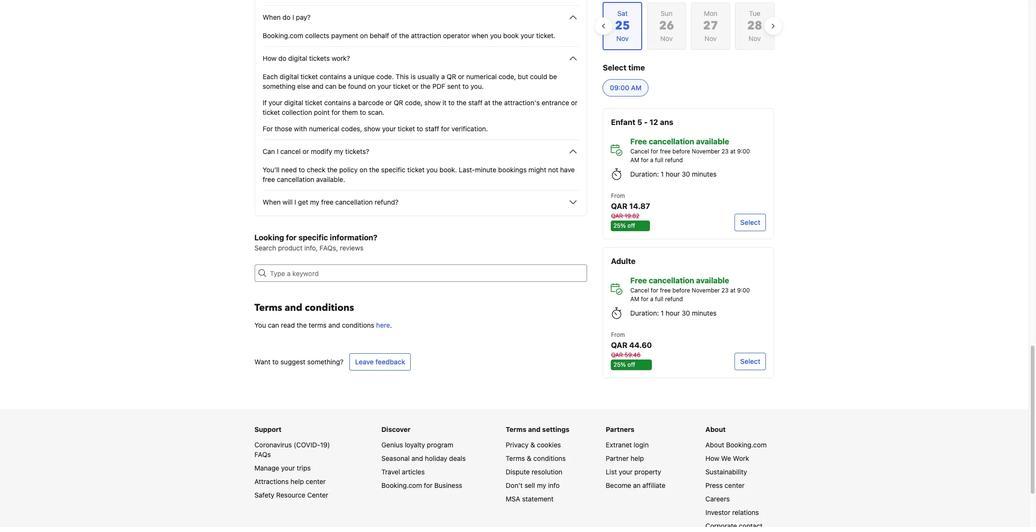 Task type: locate. For each thing, give the bounding box(es) containing it.
nov inside tue 28 nov
[[749, 34, 761, 43]]

i inside "dropdown button"
[[277, 147, 279, 156]]

1 vertical spatial hour
[[666, 309, 680, 318]]

0 vertical spatial 9:00
[[738, 148, 750, 155]]

conditions left here link
[[342, 322, 375, 330]]

2 free cancellation available cancel for free before november 23 at 9:00 am for a full refund from the top
[[631, 277, 750, 303]]

nov for 26
[[661, 34, 673, 43]]

0 vertical spatial hour
[[666, 170, 680, 178]]

code, inside if your digital ticket contains a barcode or qr code, show it to the staff at the attraction's entrance or ticket collection point for them to scan.
[[405, 99, 423, 107]]

from inside from qar 44.60 qar 59.46 25% off
[[611, 332, 625, 339]]

1 horizontal spatial qr
[[447, 73, 456, 81]]

duration: 1 hour 30 minutes
[[631, 170, 717, 178], [631, 309, 717, 318]]

& down 'privacy & cookies' link
[[527, 455, 532, 463]]

numerical down "point"
[[309, 125, 340, 133]]

23 for adulte
[[722, 287, 729, 294]]

full for enfant 5 - 12 ans
[[655, 157, 664, 164]]

get
[[298, 198, 308, 206]]

0 vertical spatial be
[[549, 73, 557, 81]]

nov down 28 on the right of page
[[749, 34, 761, 43]]

0 horizontal spatial booking.com
[[263, 31, 303, 40]]

0 vertical spatial staff
[[469, 99, 483, 107]]

cancel down adulte
[[631, 287, 649, 294]]

for
[[332, 108, 340, 117], [441, 125, 450, 133], [651, 148, 659, 155], [641, 157, 649, 164], [286, 234, 297, 242], [651, 287, 659, 294], [641, 296, 649, 303], [424, 482, 433, 490]]

november for adulte
[[692, 287, 720, 294]]

minutes
[[692, 170, 717, 178], [692, 309, 717, 318]]

contains down work?
[[320, 73, 346, 81]]

1 horizontal spatial help
[[631, 455, 644, 463]]

show left the it
[[425, 99, 441, 107]]

qar 14.87
[[611, 202, 650, 211]]

to inside each digital ticket contains a unique code. this is usually a qr or numerical code, but could be something else and can be found on your ticket or the pdf sent to you.
[[463, 82, 469, 90]]

information?
[[330, 234, 378, 242]]

0 horizontal spatial numerical
[[309, 125, 340, 133]]

1 vertical spatial 25%
[[614, 362, 626, 369]]

is
[[411, 73, 416, 81]]

i right the will
[[295, 198, 296, 206]]

refund?
[[375, 198, 399, 206]]

1 off from the top
[[628, 222, 635, 230]]

articles
[[402, 468, 425, 477]]

25% inside from qar 14.87 qar 19.82 25% off
[[614, 222, 626, 230]]

ticket down this
[[393, 82, 411, 90]]

0 vertical spatial select
[[603, 63, 627, 72]]

1 horizontal spatial i
[[292, 13, 294, 21]]

conditions down cookies at the right of page
[[534, 455, 566, 463]]

your down scan.
[[382, 125, 396, 133]]

2 vertical spatial digital
[[284, 99, 303, 107]]

ticket up "point"
[[305, 99, 322, 107]]

can i cancel or modify my tickets?
[[263, 147, 369, 156]]

available
[[696, 137, 729, 146], [696, 277, 729, 285]]

nov for 27
[[705, 34, 717, 43]]

1 vertical spatial available
[[696, 277, 729, 285]]

region
[[595, 0, 782, 54]]

0 vertical spatial conditions
[[305, 302, 354, 315]]

do left pay?
[[283, 13, 291, 21]]

0 vertical spatial &
[[531, 441, 535, 450]]

when for when will i get my free cancellation refund?
[[263, 198, 281, 206]]

privacy & cookies link
[[506, 441, 561, 450]]

0 vertical spatial 23
[[722, 148, 729, 155]]

or right the "entrance"
[[571, 99, 578, 107]]

0 vertical spatial qr
[[447, 73, 456, 81]]

and for seasonal and holiday deals
[[412, 455, 423, 463]]

2 duration: 1 hour 30 minutes from the top
[[631, 309, 717, 318]]

1 for qar 14.87
[[661, 170, 664, 178]]

digital inside if your digital ticket contains a barcode or qr code, show it to the staff at the attraction's entrance or ticket collection point for them to scan.
[[284, 99, 303, 107]]

free
[[631, 137, 647, 146], [631, 277, 647, 285]]

1 duration: 1 hour 30 minutes from the top
[[631, 170, 717, 178]]

0 vertical spatial numerical
[[466, 73, 497, 81]]

my right sell
[[537, 482, 546, 490]]

0 vertical spatial available
[[696, 137, 729, 146]]

0 vertical spatial show
[[425, 99, 441, 107]]

center
[[306, 478, 326, 486], [725, 482, 745, 490]]

0 vertical spatial duration: 1 hour 30 minutes
[[631, 170, 717, 178]]

how up each
[[263, 54, 277, 62]]

info,
[[304, 244, 318, 252]]

30 for qar 14.87
[[682, 170, 690, 178]]

duration: 1 hour 30 minutes for qar 44.60
[[631, 309, 717, 318]]

business
[[435, 482, 462, 490]]

how we work link
[[706, 455, 749, 463]]

qr down each digital ticket contains a unique code. this is usually a qr or numerical code, but could be something else and can be found on your ticket or the pdf sent to you.
[[394, 99, 403, 107]]

0 horizontal spatial specific
[[299, 234, 328, 242]]

looking
[[255, 234, 284, 242]]

off inside from qar 44.60 qar 59.46 25% off
[[628, 362, 635, 369]]

investor
[[706, 509, 731, 517]]

2 30 from the top
[[682, 309, 690, 318]]

free inside you'll need to check the policy on the specific ticket you book. last-minute bookings might not have free cancellation available.
[[263, 175, 275, 184]]

0 vertical spatial can
[[325, 82, 337, 90]]

2 cancel from the top
[[631, 287, 649, 294]]

duration:
[[631, 170, 659, 178], [631, 309, 659, 318]]

2 full from the top
[[655, 296, 664, 303]]

1 minutes from the top
[[692, 170, 717, 178]]

0 vertical spatial when
[[263, 13, 281, 21]]

1 vertical spatial contains
[[324, 99, 351, 107]]

booking.com for booking.com collects payment on behalf of the attraction operator when you book your ticket.
[[263, 31, 303, 40]]

1 vertical spatial show
[[364, 125, 380, 133]]

1 vertical spatial at
[[731, 148, 736, 155]]

0 vertical spatial 1
[[661, 170, 664, 178]]

at inside if your digital ticket contains a barcode or qr code, show it to the staff at the attraction's entrance or ticket collection point for them to scan.
[[485, 99, 491, 107]]

how
[[263, 54, 277, 62], [706, 455, 720, 463]]

1 cancel from the top
[[631, 148, 649, 155]]

coronavirus
[[255, 441, 292, 450]]

terms down privacy
[[506, 455, 525, 463]]

0 vertical spatial i
[[292, 13, 294, 21]]

booking.com for business link
[[382, 482, 462, 490]]

for inside the 'looking for specific information? search product info, faqs, reviews'
[[286, 234, 297, 242]]

free
[[660, 148, 671, 155], [263, 175, 275, 184], [321, 198, 334, 206], [660, 287, 671, 294]]

25% for qar 14.87
[[614, 222, 626, 230]]

show
[[425, 99, 441, 107], [364, 125, 380, 133]]

am down 5
[[631, 157, 640, 164]]

1 select button from the top
[[735, 214, 767, 232]]

specific inside the 'looking for specific information? search product info, faqs, reviews'
[[299, 234, 328, 242]]

qr inside each digital ticket contains a unique code. this is usually a qr or numerical code, but could be something else and can be found on your ticket or the pdf sent to you.
[[447, 73, 456, 81]]

0 horizontal spatial how
[[263, 54, 277, 62]]

to
[[463, 82, 469, 90], [449, 99, 455, 107], [360, 108, 366, 117], [417, 125, 423, 133], [299, 166, 305, 174], [272, 358, 279, 366]]

or right cancel
[[303, 147, 309, 156]]

0 vertical spatial help
[[631, 455, 644, 463]]

to inside you'll need to check the policy on the specific ticket you book. last-minute bookings might not have free cancellation available.
[[299, 166, 305, 174]]

1 free cancellation available cancel for free before november 23 at 9:00 am for a full refund from the top
[[631, 137, 750, 164]]

code, inside each digital ticket contains a unique code. this is usually a qr or numerical code, but could be something else and can be found on your ticket or the pdf sent to you.
[[499, 73, 516, 81]]

1 vertical spatial duration: 1 hour 30 minutes
[[631, 309, 717, 318]]

0 vertical spatial select button
[[735, 214, 767, 232]]

1 vertical spatial &
[[527, 455, 532, 463]]

conditions for terms and conditions
[[305, 302, 354, 315]]

0 vertical spatial full
[[655, 157, 664, 164]]

1 23 from the top
[[722, 148, 729, 155]]

login
[[634, 441, 649, 450]]

free cancellation available cancel for free before november 23 at 9:00 am for a full refund
[[631, 137, 750, 164], [631, 277, 750, 303]]

1 about from the top
[[706, 426, 726, 434]]

2 9:00 from the top
[[738, 287, 750, 294]]

want
[[255, 358, 271, 366]]

2 25% from the top
[[614, 362, 626, 369]]

off for qar 14.87
[[628, 222, 635, 230]]

1 vertical spatial code,
[[405, 99, 423, 107]]

0 vertical spatial booking.com
[[263, 31, 303, 40]]

2 nov from the left
[[705, 34, 717, 43]]

and up read
[[285, 302, 303, 315]]

1 from from the top
[[611, 192, 625, 200]]

digital left tickets
[[288, 54, 307, 62]]

partners
[[606, 426, 635, 434]]

i left pay?
[[292, 13, 294, 21]]

i inside dropdown button
[[292, 13, 294, 21]]

Type a keyword field
[[266, 265, 588, 282]]

1 hour from the top
[[666, 170, 680, 178]]

free down 5
[[631, 137, 647, 146]]

numerical up you.
[[466, 73, 497, 81]]

1 vertical spatial my
[[310, 198, 319, 206]]

off for qar 44.60
[[628, 362, 635, 369]]

but
[[518, 73, 528, 81]]

each digital ticket contains a unique code. this is usually a qr or numerical code, but could be something else and can be found on your ticket or the pdf sent to you.
[[263, 73, 557, 90]]

can
[[263, 147, 275, 156]]

duration: 1 hour 30 minutes for qar 14.87
[[631, 170, 717, 178]]

25% inside from qar 44.60 qar 59.46 25% off
[[614, 362, 626, 369]]

my right modify
[[334, 147, 343, 156]]

am for enfant 5 - 12 ans
[[631, 157, 640, 164]]

0 vertical spatial contains
[[320, 73, 346, 81]]

1 vertical spatial select button
[[735, 353, 767, 371]]

when inside dropdown button
[[263, 13, 281, 21]]

2 refund from the top
[[665, 296, 683, 303]]

product
[[278, 244, 303, 252]]

to right want
[[272, 358, 279, 366]]

about booking.com link
[[706, 441, 767, 450]]

terms up privacy
[[506, 426, 527, 434]]

1 available from the top
[[696, 137, 729, 146]]

1 for qar 44.60
[[661, 309, 664, 318]]

2 free from the top
[[631, 277, 647, 285]]

1 vertical spatial from
[[611, 332, 625, 339]]

code, left "but"
[[499, 73, 516, 81]]

or inside "dropdown button"
[[303, 147, 309, 156]]

0 vertical spatial refund
[[665, 157, 683, 164]]

when for when do i pay?
[[263, 13, 281, 21]]

be right could
[[549, 73, 557, 81]]

and up 'privacy & cookies' link
[[528, 426, 541, 434]]

1 horizontal spatial staff
[[469, 99, 483, 107]]

0 vertical spatial from
[[611, 192, 625, 200]]

staff down you.
[[469, 99, 483, 107]]

to left you.
[[463, 82, 469, 90]]

don't sell my info link
[[506, 482, 560, 490]]

discover
[[382, 426, 411, 434]]

your down code.
[[378, 82, 391, 90]]

sent
[[447, 82, 461, 90]]

select for enfant 5 - 12 ans
[[741, 219, 761, 227]]

duration: up 'qar 14.87'
[[631, 170, 659, 178]]

about up we
[[706, 441, 725, 450]]

your down "partner help" link
[[619, 468, 633, 477]]

off inside from qar 14.87 qar 19.82 25% off
[[628, 222, 635, 230]]

or right barcode
[[386, 99, 392, 107]]

nov down 26
[[661, 34, 673, 43]]

help up safety resource center link
[[291, 478, 304, 486]]

free for adulte
[[631, 277, 647, 285]]

about up the about booking.com
[[706, 426, 726, 434]]

cancel for adulte
[[631, 287, 649, 294]]

1 vertical spatial qr
[[394, 99, 403, 107]]

09:00
[[610, 84, 630, 92]]

2 when from the top
[[263, 198, 281, 206]]

looking for specific information? search product info, faqs, reviews
[[255, 234, 378, 252]]

5
[[638, 118, 643, 127]]

about for about
[[706, 426, 726, 434]]

to right need
[[299, 166, 305, 174]]

0 vertical spatial code,
[[499, 73, 516, 81]]

duration: for qar 14.87
[[631, 170, 659, 178]]

manage
[[255, 465, 279, 473]]

cancel
[[280, 147, 301, 156]]

2 vertical spatial my
[[537, 482, 546, 490]]

off down qar 59.46
[[628, 362, 635, 369]]

0 vertical spatial duration:
[[631, 170, 659, 178]]

center up center
[[306, 478, 326, 486]]

region containing 26
[[595, 0, 782, 54]]

duration: for qar 44.60
[[631, 309, 659, 318]]

1 horizontal spatial be
[[549, 73, 557, 81]]

you left 'book.'
[[427, 166, 438, 174]]

from up qar 44.60
[[611, 332, 625, 339]]

ans
[[660, 118, 674, 127]]

help up 'list your property'
[[631, 455, 644, 463]]

cancellation inside 'dropdown button'
[[335, 198, 373, 206]]

how do digital tickets work? element
[[263, 64, 579, 134]]

am down adulte
[[631, 296, 640, 303]]

attractions help center link
[[255, 478, 326, 486]]

or up "sent"
[[458, 73, 465, 81]]

1 when from the top
[[263, 13, 281, 21]]

to right the it
[[449, 99, 455, 107]]

& up terms & conditions on the bottom of page
[[531, 441, 535, 450]]

partner help link
[[606, 455, 644, 463]]

1 vertical spatial numerical
[[309, 125, 340, 133]]

2 vertical spatial at
[[731, 287, 736, 294]]

my inside when will i get my free cancellation refund? 'dropdown button'
[[310, 198, 319, 206]]

show inside if your digital ticket contains a barcode or qr code, show it to the staff at the attraction's entrance or ticket collection point for them to scan.
[[425, 99, 441, 107]]

1 horizontal spatial nov
[[705, 34, 717, 43]]

0 vertical spatial do
[[283, 13, 291, 21]]

free down adulte
[[631, 277, 647, 285]]

2 off from the top
[[628, 362, 635, 369]]

1 vertical spatial be
[[338, 82, 346, 90]]

0 vertical spatial november
[[692, 148, 720, 155]]

you.
[[471, 82, 484, 90]]

1 9:00 from the top
[[738, 148, 750, 155]]

1 horizontal spatial numerical
[[466, 73, 497, 81]]

2 november from the top
[[692, 287, 720, 294]]

2 vertical spatial on
[[360, 166, 368, 174]]

how we work
[[706, 455, 749, 463]]

0 vertical spatial free
[[631, 137, 647, 146]]

1 vertical spatial on
[[368, 82, 376, 90]]

qar 19.82
[[611, 213, 640, 220]]

want to suggest something?
[[255, 358, 344, 366]]

1 november from the top
[[692, 148, 720, 155]]

0 vertical spatial cancel
[[631, 148, 649, 155]]

1 vertical spatial 23
[[722, 287, 729, 294]]

0 vertical spatial free cancellation available cancel for free before november 23 at 9:00 am for a full refund
[[631, 137, 750, 164]]

investor relations
[[706, 509, 759, 517]]

nov inside 'mon 27 nov'
[[705, 34, 717, 43]]

each
[[263, 73, 278, 81]]

and right else
[[312, 82, 324, 90]]

behalf
[[370, 31, 389, 40]]

1 duration: from the top
[[631, 170, 659, 178]]

when inside 'dropdown button'
[[263, 198, 281, 206]]

1 vertical spatial select
[[741, 219, 761, 227]]

before for adulte
[[673, 287, 690, 294]]

ticket down can i cancel or modify my tickets? "dropdown button" on the top
[[407, 166, 425, 174]]

2 23 from the top
[[722, 287, 729, 294]]

my right get
[[310, 198, 319, 206]]

contains up them
[[324, 99, 351, 107]]

suggest
[[281, 358, 306, 366]]

0 vertical spatial off
[[628, 222, 635, 230]]

you inside you'll need to check the policy on the specific ticket you book. last-minute bookings might not have free cancellation available.
[[427, 166, 438, 174]]

& for privacy
[[531, 441, 535, 450]]

from for qar 44.60
[[611, 332, 625, 339]]

2 about from the top
[[706, 441, 725, 450]]

this
[[396, 73, 409, 81]]

qr inside if your digital ticket contains a barcode or qr code, show it to the staff at the attraction's entrance or ticket collection point for them to scan.
[[394, 99, 403, 107]]

adulte
[[611, 257, 636, 266]]

1 vertical spatial am
[[631, 157, 640, 164]]

statement
[[522, 496, 554, 504]]

0 horizontal spatial help
[[291, 478, 304, 486]]

25% down qar 59.46
[[614, 362, 626, 369]]

2 vertical spatial terms
[[506, 455, 525, 463]]

2 horizontal spatial my
[[537, 482, 546, 490]]

1 vertical spatial about
[[706, 441, 725, 450]]

1 before from the top
[[673, 148, 690, 155]]

or
[[458, 73, 465, 81], [412, 82, 419, 90], [386, 99, 392, 107], [571, 99, 578, 107], [303, 147, 309, 156]]

my
[[334, 147, 343, 156], [310, 198, 319, 206], [537, 482, 546, 490]]

conditions up "you can read the terms and conditions here ."
[[305, 302, 354, 315]]

3 nov from the left
[[749, 34, 761, 43]]

2 hour from the top
[[666, 309, 680, 318]]

free for enfant 5 - 12 ans
[[631, 137, 647, 146]]

when
[[472, 31, 489, 40]]

if
[[263, 99, 267, 107]]

i
[[292, 13, 294, 21], [277, 147, 279, 156], [295, 198, 296, 206]]

you for when
[[490, 31, 502, 40]]

and down genius loyalty program link
[[412, 455, 423, 463]]

booking.com up the work
[[726, 441, 767, 450]]

loyalty
[[405, 441, 425, 450]]

0 vertical spatial at
[[485, 99, 491, 107]]

careers link
[[706, 496, 730, 504]]

2 vertical spatial conditions
[[534, 455, 566, 463]]

0 horizontal spatial you
[[427, 166, 438, 174]]

seasonal and holiday deals link
[[382, 455, 466, 463]]

30 for qar 44.60
[[682, 309, 690, 318]]

duration: up qar 44.60
[[631, 309, 659, 318]]

to down if your digital ticket contains a barcode or qr code, show it to the staff at the attraction's entrance or ticket collection point for them to scan.
[[417, 125, 423, 133]]

0 vertical spatial about
[[706, 426, 726, 434]]

1 30 from the top
[[682, 170, 690, 178]]

2 1 from the top
[[661, 309, 664, 318]]

digital up collection
[[284, 99, 303, 107]]

qr up "sent"
[[447, 73, 456, 81]]

2 vertical spatial select
[[741, 358, 761, 366]]

from up 'qar 14.87'
[[611, 192, 625, 200]]

attraction's
[[504, 99, 540, 107]]

do up something
[[279, 54, 287, 62]]

booking.com down when do i pay?
[[263, 31, 303, 40]]

1 vertical spatial free
[[631, 277, 647, 285]]

0 vertical spatial you
[[490, 31, 502, 40]]

sustainability
[[706, 468, 747, 477]]

digital for your
[[284, 99, 303, 107]]

cancel
[[631, 148, 649, 155], [631, 287, 649, 294]]

off down qar 19.82
[[628, 222, 635, 230]]

your inside if your digital ticket contains a barcode or qr code, show it to the staff at the attraction's entrance or ticket collection point for them to scan.
[[269, 99, 282, 107]]

on down the 'unique'
[[368, 82, 376, 90]]

1 vertical spatial duration:
[[631, 309, 659, 318]]

1 refund from the top
[[665, 157, 683, 164]]

available for enfant 5 - 12 ans
[[696, 137, 729, 146]]

code, down each digital ticket contains a unique code. this is usually a qr or numerical code, but could be something else and can be found on your ticket or the pdf sent to you.
[[405, 99, 423, 107]]

1 horizontal spatial specific
[[381, 166, 406, 174]]

nov down 27 in the top of the page
[[705, 34, 717, 43]]

1 full from the top
[[655, 157, 664, 164]]

2 from from the top
[[611, 332, 625, 339]]

0 horizontal spatial can
[[268, 322, 279, 330]]

the down usually
[[421, 82, 431, 90]]

1 vertical spatial cancel
[[631, 287, 649, 294]]

nov inside sun 26 nov
[[661, 34, 673, 43]]

0 horizontal spatial nov
[[661, 34, 673, 43]]

staff inside if your digital ticket contains a barcode or qr code, show it to the staff at the attraction's entrance or ticket collection point for them to scan.
[[469, 99, 483, 107]]

center down sustainability
[[725, 482, 745, 490]]

1 free from the top
[[631, 137, 647, 146]]

on left behalf
[[360, 31, 368, 40]]

ticket up else
[[301, 73, 318, 81]]

1 vertical spatial i
[[277, 147, 279, 156]]

when left pay?
[[263, 13, 281, 21]]

1 horizontal spatial show
[[425, 99, 441, 107]]

help for partner
[[631, 455, 644, 463]]

1 vertical spatial help
[[291, 478, 304, 486]]

and
[[312, 82, 324, 90], [285, 302, 303, 315], [329, 322, 340, 330], [528, 426, 541, 434], [412, 455, 423, 463]]

1 horizontal spatial you
[[490, 31, 502, 40]]

terms for terms & conditions
[[506, 455, 525, 463]]

and inside each digital ticket contains a unique code. this is usually a qr or numerical code, but could be something else and can be found on your ticket or the pdf sent to you.
[[312, 82, 324, 90]]

2 minutes from the top
[[692, 309, 717, 318]]

2 select button from the top
[[735, 353, 767, 371]]

on right policy on the top of the page
[[360, 166, 368, 174]]

1 nov from the left
[[661, 34, 673, 43]]

0 vertical spatial specific
[[381, 166, 406, 174]]

1 vertical spatial full
[[655, 296, 664, 303]]

how inside dropdown button
[[263, 54, 277, 62]]

deals
[[449, 455, 466, 463]]

1 vertical spatial do
[[279, 54, 287, 62]]

don't sell my info
[[506, 482, 560, 490]]

you
[[490, 31, 502, 40], [427, 166, 438, 174]]

1 vertical spatial conditions
[[342, 322, 375, 330]]

1 1 from the top
[[661, 170, 664, 178]]

2 available from the top
[[696, 277, 729, 285]]

0 horizontal spatial code,
[[405, 99, 423, 107]]

1
[[661, 170, 664, 178], [661, 309, 664, 318]]

0 vertical spatial how
[[263, 54, 277, 62]]

0 vertical spatial terms
[[255, 302, 282, 315]]

from inside from qar 14.87 qar 19.82 25% off
[[611, 192, 625, 200]]

1 25% from the top
[[614, 222, 626, 230]]

check
[[307, 166, 326, 174]]

2 duration: from the top
[[631, 309, 659, 318]]

ticket inside you'll need to check the policy on the specific ticket you book. last-minute bookings might not have free cancellation available.
[[407, 166, 425, 174]]

can left found
[[325, 82, 337, 90]]

i right can
[[277, 147, 279, 156]]

for those with numerical codes, show your ticket to staff for verification.
[[263, 125, 488, 133]]

digital up something
[[280, 73, 299, 81]]

can right you on the bottom of page
[[268, 322, 279, 330]]

1 vertical spatial staff
[[425, 125, 439, 133]]

how left we
[[706, 455, 720, 463]]

become an affiliate link
[[606, 482, 666, 490]]

tickets
[[309, 54, 330, 62]]

partner
[[606, 455, 629, 463]]

1 vertical spatial terms
[[506, 426, 527, 434]]

digital inside the how do digital tickets work? dropdown button
[[288, 54, 307, 62]]

verification.
[[452, 125, 488, 133]]

i inside 'dropdown button'
[[295, 198, 296, 206]]

terms for terms and settings
[[506, 426, 527, 434]]

privacy & cookies
[[506, 441, 561, 450]]

contains
[[320, 73, 346, 81], [324, 99, 351, 107]]

staff down if your digital ticket contains a barcode or qr code, show it to the staff at the attraction's entrance or ticket collection point for them to scan.
[[425, 125, 439, 133]]

specific up info,
[[299, 234, 328, 242]]

2 before from the top
[[673, 287, 690, 294]]

booking.com down travel articles
[[382, 482, 422, 490]]

booking.com for booking.com for business
[[382, 482, 422, 490]]

work
[[733, 455, 749, 463]]

you left book
[[490, 31, 502, 40]]

when left the will
[[263, 198, 281, 206]]

minutes for qar 14.87
[[692, 170, 717, 178]]

your right if
[[269, 99, 282, 107]]

1 vertical spatial can
[[268, 322, 279, 330]]



Task type: describe. For each thing, give the bounding box(es) containing it.
ticket down if
[[263, 108, 280, 117]]

tue
[[749, 9, 761, 17]]

will
[[283, 198, 293, 206]]

not
[[548, 166, 559, 174]]

book
[[503, 31, 519, 40]]

your right book
[[521, 31, 535, 40]]

attraction
[[411, 31, 441, 40]]

1 horizontal spatial center
[[725, 482, 745, 490]]

book.
[[440, 166, 457, 174]]

work?
[[332, 54, 350, 62]]

ticket.
[[536, 31, 556, 40]]

mon
[[704, 9, 718, 17]]

here
[[376, 322, 390, 330]]

1 vertical spatial booking.com
[[726, 441, 767, 450]]

select for adulte
[[741, 358, 761, 366]]

and for terms and settings
[[528, 426, 541, 434]]

safety resource center
[[255, 492, 328, 500]]

program
[[427, 441, 453, 450]]

leave feedback button
[[349, 354, 411, 371]]

full for adulte
[[655, 296, 664, 303]]

at for adulte
[[731, 287, 736, 294]]

hour for qar 44.60
[[666, 309, 680, 318]]

careers
[[706, 496, 730, 504]]

from for qar 14.87
[[611, 192, 625, 200]]

on inside each digital ticket contains a unique code. this is usually a qr or numerical code, but could be something else and can be found on your ticket or the pdf sent to you.
[[368, 82, 376, 90]]

dispute resolution link
[[506, 468, 563, 477]]

0 horizontal spatial staff
[[425, 125, 439, 133]]

settings
[[542, 426, 570, 434]]

collection
[[282, 108, 312, 117]]

can i cancel or modify my tickets? button
[[263, 146, 579, 158]]

info
[[548, 482, 560, 490]]

need
[[281, 166, 297, 174]]

partner help
[[606, 455, 644, 463]]

press
[[706, 482, 723, 490]]

you'll need to check the policy on the specific ticket you book. last-minute bookings might not have free cancellation available.
[[263, 166, 575, 184]]

to down barcode
[[360, 108, 366, 117]]

and right terms
[[329, 322, 340, 330]]

select time
[[603, 63, 645, 72]]

an
[[633, 482, 641, 490]]

how do digital tickets work?
[[263, 54, 350, 62]]

found
[[348, 82, 366, 90]]

do for how
[[279, 54, 287, 62]]

when will i get my free cancellation refund?
[[263, 198, 399, 206]]

dispute resolution
[[506, 468, 563, 477]]

sun 26 nov
[[659, 9, 674, 43]]

do for when
[[283, 13, 291, 21]]

could
[[530, 73, 548, 81]]

might
[[529, 166, 547, 174]]

qar 44.60
[[611, 341, 652, 350]]

am for adulte
[[631, 296, 640, 303]]

collects
[[305, 31, 330, 40]]

coronavirus (covid-19) faqs link
[[255, 441, 330, 459]]

before for enfant 5 - 12 ans
[[673, 148, 690, 155]]

i for will
[[295, 198, 296, 206]]

here link
[[376, 322, 390, 330]]

you can read the terms and conditions here .
[[255, 322, 392, 330]]

my inside can i cancel or modify my tickets? "dropdown button"
[[334, 147, 343, 156]]

your up attractions help center
[[281, 465, 295, 473]]

9:00 for adulte
[[738, 287, 750, 294]]

of
[[391, 31, 397, 40]]

hour for qar 14.87
[[666, 170, 680, 178]]

genius loyalty program
[[382, 441, 453, 450]]

& for terms
[[527, 455, 532, 463]]

november for enfant 5 - 12 ans
[[692, 148, 720, 155]]

last-
[[459, 166, 475, 174]]

travel articles link
[[382, 468, 425, 477]]

conditions for terms & conditions
[[534, 455, 566, 463]]

it
[[443, 99, 447, 107]]

those
[[275, 125, 292, 133]]

travel articles
[[382, 468, 425, 477]]

the right read
[[297, 322, 307, 330]]

tue 28 nov
[[748, 9, 763, 43]]

else
[[297, 82, 310, 90]]

if your digital ticket contains a barcode or qr code, show it to the staff at the attraction's entrance or ticket collection point for them to scan.
[[263, 99, 578, 117]]

how do digital tickets work? button
[[263, 53, 579, 64]]

pay?
[[296, 13, 311, 21]]

ticket down if your digital ticket contains a barcode or qr code, show it to the staff at the attraction's entrance or ticket collection point for them to scan.
[[398, 125, 415, 133]]

nov for 28
[[749, 34, 761, 43]]

press center
[[706, 482, 745, 490]]

the left attraction's
[[492, 99, 503, 107]]

free cancellation available cancel for free before november 23 at 9:00 am for a full refund for adulte
[[631, 277, 750, 303]]

about booking.com
[[706, 441, 767, 450]]

read
[[281, 322, 295, 330]]

faqs
[[255, 451, 271, 459]]

select button for qar 14.87
[[735, 214, 767, 232]]

how for how we work
[[706, 455, 720, 463]]

something
[[263, 82, 296, 90]]

barcode
[[358, 99, 384, 107]]

feedback
[[376, 358, 405, 366]]

msa
[[506, 496, 521, 504]]

on inside you'll need to check the policy on the specific ticket you book. last-minute bookings might not have free cancellation available.
[[360, 166, 368, 174]]

sustainability link
[[706, 468, 747, 477]]

how for how do digital tickets work?
[[263, 54, 277, 62]]

digital inside each digital ticket contains a unique code. this is usually a qr or numerical code, but could be something else and can be found on your ticket or the pdf sent to you.
[[280, 73, 299, 81]]

free inside 'dropdown button'
[[321, 198, 334, 206]]

cancel for enfant 5 - 12 ans
[[631, 148, 649, 155]]

28
[[748, 18, 763, 34]]

the up "available."
[[327, 166, 338, 174]]

list
[[606, 468, 617, 477]]

modify
[[311, 147, 332, 156]]

qar 59.46
[[611, 352, 641, 359]]

usually
[[418, 73, 440, 81]]

when will i get my free cancellation refund? button
[[263, 197, 579, 208]]

the right of
[[399, 31, 409, 40]]

cancellation inside you'll need to check the policy on the specific ticket you book. last-minute bookings might not have free cancellation available.
[[277, 175, 314, 184]]

terms for terms and conditions
[[255, 302, 282, 315]]

sun
[[661, 9, 673, 17]]

the down tickets? at the left top of the page
[[369, 166, 379, 174]]

we
[[722, 455, 731, 463]]

policy
[[339, 166, 358, 174]]

the right the it
[[457, 99, 467, 107]]

cookies
[[537, 441, 561, 450]]

can inside each digital ticket contains a unique code. this is usually a qr or numerical code, but could be something else and can be found on your ticket or the pdf sent to you.
[[325, 82, 337, 90]]

investor relations link
[[706, 509, 759, 517]]

numerical inside each digital ticket contains a unique code. this is usually a qr or numerical code, but could be something else and can be found on your ticket or the pdf sent to you.
[[466, 73, 497, 81]]

contains inside each digital ticket contains a unique code. this is usually a qr or numerical code, but could be something else and can be found on your ticket or the pdf sent to you.
[[320, 73, 346, 81]]

minutes for qar 44.60
[[692, 309, 717, 318]]

select button for qar 44.60
[[735, 353, 767, 371]]

and for terms and conditions
[[285, 302, 303, 315]]

list your property
[[606, 468, 662, 477]]

from qar 44.60 qar 59.46 25% off
[[611, 332, 652, 369]]

when do i pay? button
[[263, 12, 579, 23]]

i for do
[[292, 13, 294, 21]]

you for ticket
[[427, 166, 438, 174]]

reviews
[[340, 244, 364, 252]]

12
[[650, 118, 658, 127]]

or down is
[[412, 82, 419, 90]]

help for attractions
[[291, 478, 304, 486]]

for inside if your digital ticket contains a barcode or qr code, show it to the staff at the attraction's entrance or ticket collection point for them to scan.
[[332, 108, 340, 117]]

your inside each digital ticket contains a unique code. this is usually a qr or numerical code, but could be something else and can be found on your ticket or the pdf sent to you.
[[378, 82, 391, 90]]

25% for qar 44.60
[[614, 362, 626, 369]]

23 for enfant 5 - 12 ans
[[722, 148, 729, 155]]

enfant 5 - 12 ans
[[611, 118, 674, 127]]

0 vertical spatial on
[[360, 31, 368, 40]]

for
[[263, 125, 273, 133]]

a inside if your digital ticket contains a barcode or qr code, show it to the staff at the attraction's entrance or ticket collection point for them to scan.
[[353, 99, 356, 107]]

attractions help center
[[255, 478, 326, 486]]

specific inside you'll need to check the policy on the specific ticket you book. last-minute bookings might not have free cancellation available.
[[381, 166, 406, 174]]

msa statement
[[506, 496, 554, 504]]

refund for enfant 5 - 12 ans
[[665, 157, 683, 164]]

available for adulte
[[696, 277, 729, 285]]

0 horizontal spatial center
[[306, 478, 326, 486]]

free cancellation available cancel for free before november 23 at 9:00 am for a full refund for enfant 5 - 12 ans
[[631, 137, 750, 164]]

sell
[[525, 482, 535, 490]]

contains inside if your digital ticket contains a barcode or qr code, show it to the staff at the attraction's entrance or ticket collection point for them to scan.
[[324, 99, 351, 107]]

the inside each digital ticket contains a unique code. this is usually a qr or numerical code, but could be something else and can be found on your ticket or the pdf sent to you.
[[421, 82, 431, 90]]

about for about booking.com
[[706, 441, 725, 450]]

0 vertical spatial am
[[631, 84, 642, 92]]

refund for adulte
[[665, 296, 683, 303]]

manage your trips link
[[255, 465, 311, 473]]

0 horizontal spatial show
[[364, 125, 380, 133]]

codes,
[[341, 125, 362, 133]]

digital for do
[[288, 54, 307, 62]]

9:00 for enfant 5 - 12 ans
[[738, 148, 750, 155]]

0 horizontal spatial be
[[338, 82, 346, 90]]

leave
[[355, 358, 374, 366]]

booking.com for business
[[382, 482, 462, 490]]

coronavirus (covid-19) faqs
[[255, 441, 330, 459]]

26
[[659, 18, 674, 34]]

at for enfant 5 - 12 ans
[[731, 148, 736, 155]]



Task type: vqa. For each thing, say whether or not it's contained in the screenshot.
fifth cost from the bottom
no



